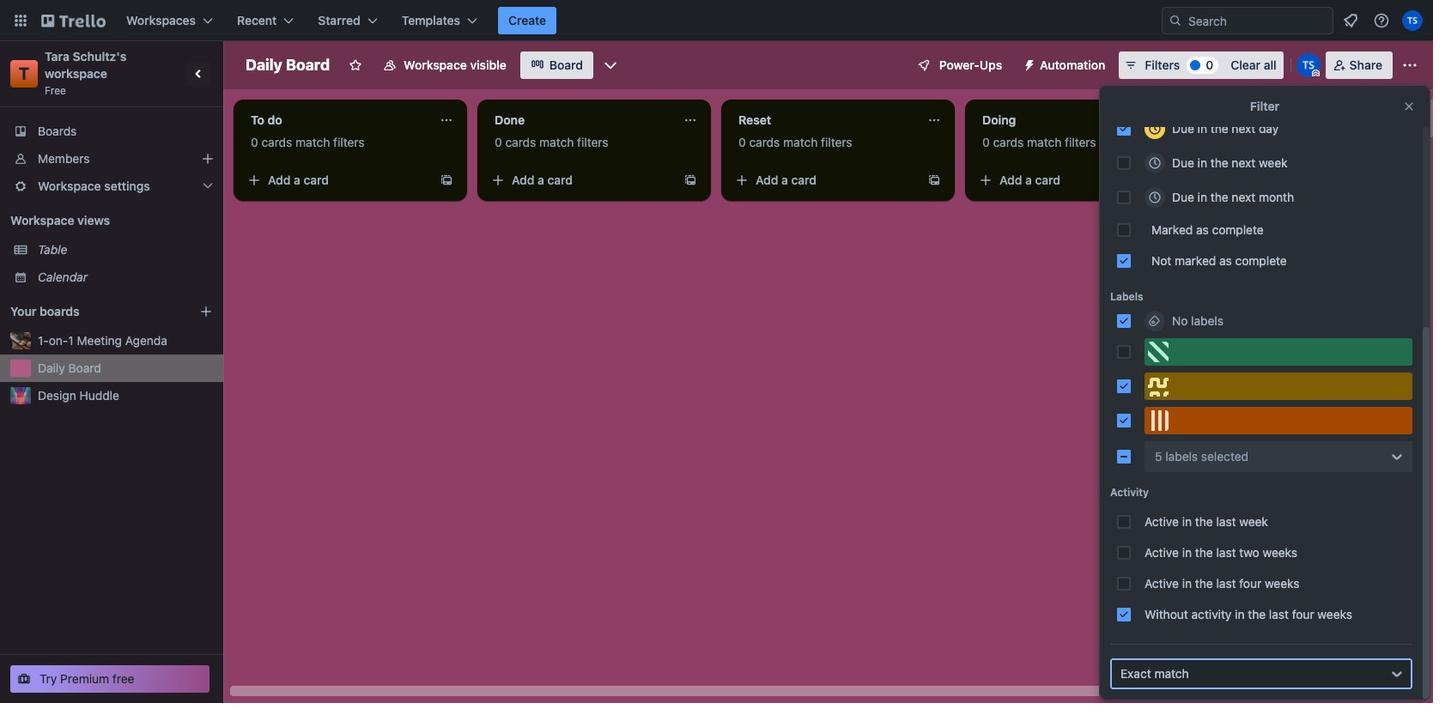 Task type: locate. For each thing, give the bounding box(es) containing it.
Done text field
[[484, 106, 673, 134]]

filters down reset text box at the top right of the page
[[821, 135, 852, 149]]

1 horizontal spatial as
[[1219, 253, 1232, 268]]

a down done text field
[[538, 173, 544, 187]]

match for doing
[[1027, 135, 1062, 149]]

match right exact
[[1155, 666, 1189, 681]]

in down due in the next day on the right
[[1198, 155, 1207, 170]]

0 vertical spatial complete
[[1212, 222, 1264, 237]]

the up marked as complete at the right top
[[1211, 190, 1229, 204]]

automation button
[[1016, 52, 1116, 79]]

0 for reset
[[738, 135, 746, 149]]

card down to do text field at the top left
[[304, 173, 329, 187]]

2 due from the top
[[1172, 155, 1194, 170]]

labels
[[1110, 290, 1143, 303]]

filters for to do
[[333, 135, 365, 149]]

cards
[[261, 135, 292, 149], [505, 135, 536, 149], [749, 135, 780, 149], [993, 135, 1024, 149]]

0 cards match filters
[[251, 135, 365, 149], [495, 135, 609, 149], [738, 135, 852, 149], [982, 135, 1096, 149]]

2 horizontal spatial board
[[549, 58, 583, 72]]

3 filters from the left
[[821, 135, 852, 149]]

0 vertical spatial workspace
[[404, 58, 467, 72]]

a
[[294, 173, 300, 187], [538, 173, 544, 187], [782, 173, 788, 187], [1025, 173, 1032, 187]]

2 add a card button from the left
[[484, 167, 677, 194]]

workspace settings button
[[0, 173, 223, 200]]

1 create from template… image from the left
[[440, 173, 453, 187]]

in down the active in the last week
[[1182, 545, 1192, 560]]

match down done text field
[[539, 135, 574, 149]]

1 horizontal spatial create from template… image
[[927, 173, 941, 187]]

color: orange, title: none element
[[1145, 407, 1413, 435]]

create from template… image for add a card button associated with doing
[[1171, 173, 1185, 187]]

add a card button down reset text box at the top right of the page
[[728, 167, 921, 194]]

Search field
[[1182, 8, 1333, 33]]

0 for to do
[[251, 135, 258, 149]]

daily board down recent 'dropdown button'
[[246, 56, 330, 74]]

workspace for workspace settings
[[38, 179, 101, 193]]

1 horizontal spatial four
[[1292, 607, 1314, 622]]

2 add a card from the left
[[512, 173, 573, 187]]

primary element
[[0, 0, 1433, 41]]

workspace up table
[[10, 213, 74, 228]]

last
[[1216, 514, 1236, 529], [1216, 545, 1236, 560], [1216, 576, 1236, 591], [1269, 607, 1289, 622]]

the down due in the next day on the right
[[1211, 155, 1229, 170]]

1 vertical spatial workspace
[[38, 179, 101, 193]]

next left month
[[1232, 190, 1256, 204]]

0 horizontal spatial daily board
[[38, 361, 101, 375]]

match for reset
[[783, 135, 818, 149]]

3 add a card from the left
[[756, 173, 817, 187]]

the
[[1211, 121, 1229, 136], [1211, 155, 1229, 170], [1211, 190, 1229, 204], [1195, 514, 1213, 529], [1195, 545, 1213, 560], [1195, 576, 1213, 591], [1248, 607, 1266, 622]]

do
[[268, 112, 282, 127]]

0 vertical spatial daily
[[246, 56, 282, 74]]

open information menu image
[[1373, 12, 1390, 29]]

the for due in the next week
[[1211, 155, 1229, 170]]

1 vertical spatial labels
[[1166, 449, 1198, 464]]

active for active in the last four weeks
[[1145, 576, 1179, 591]]

next left day
[[1232, 121, 1256, 136]]

2 vertical spatial next
[[1232, 190, 1256, 204]]

tara
[[45, 49, 70, 64]]

weeks
[[1263, 545, 1298, 560], [1265, 576, 1300, 591], [1318, 607, 1352, 622]]

2 a from the left
[[538, 173, 544, 187]]

filter
[[1250, 99, 1280, 113]]

meeting
[[77, 333, 122, 348]]

0 down to at the top left
[[251, 135, 258, 149]]

active
[[1145, 514, 1179, 529], [1145, 545, 1179, 560], [1145, 576, 1179, 591]]

your boards
[[10, 304, 80, 319]]

free
[[112, 672, 134, 686]]

board up design huddle at the left bottom of the page
[[68, 361, 101, 375]]

activity
[[1192, 607, 1232, 622]]

0 horizontal spatial create from template… image
[[440, 173, 453, 187]]

3 cards from the left
[[749, 135, 780, 149]]

0 cards match filters down doing text box
[[982, 135, 1096, 149]]

0 vertical spatial due
[[1172, 121, 1194, 136]]

due up due in the next week
[[1172, 121, 1194, 136]]

add a card down done
[[512, 173, 573, 187]]

cards down do
[[261, 135, 292, 149]]

color: green, title: none element
[[1145, 338, 1413, 366]]

try premium free
[[40, 672, 134, 686]]

3 next from the top
[[1232, 190, 1256, 204]]

cards for to do
[[261, 135, 292, 149]]

ups
[[980, 58, 1002, 72]]

the up active in the last two weeks
[[1195, 514, 1213, 529]]

exact match
[[1121, 666, 1189, 681]]

0 vertical spatial daily board
[[246, 56, 330, 74]]

a down reset text box at the top right of the page
[[782, 173, 788, 187]]

4 add a card button from the left
[[972, 167, 1164, 194]]

cards down reset
[[749, 135, 780, 149]]

the down the active in the last week
[[1195, 545, 1213, 560]]

boards link
[[0, 118, 223, 145]]

labels for no
[[1191, 313, 1224, 328]]

not marked as complete
[[1152, 253, 1287, 268]]

1 horizontal spatial daily board
[[246, 56, 330, 74]]

to do
[[251, 112, 282, 127]]

0 vertical spatial four
[[1239, 576, 1262, 591]]

add left another
[[1240, 111, 1263, 125]]

2 create from template… image from the left
[[1171, 173, 1185, 187]]

a down doing text box
[[1025, 173, 1032, 187]]

due in the next week
[[1172, 155, 1288, 170]]

filters for reset
[[821, 135, 852, 149]]

2 filters from the left
[[577, 135, 609, 149]]

next for day
[[1232, 121, 1256, 136]]

0 cards match filters down to do text field at the top left
[[251, 135, 365, 149]]

add down reset
[[756, 173, 778, 187]]

3 0 cards match filters from the left
[[738, 135, 852, 149]]

active down the active in the last week
[[1145, 545, 1179, 560]]

create from template… image
[[440, 173, 453, 187], [1171, 173, 1185, 187]]

card down reset text box at the top right of the page
[[791, 173, 817, 187]]

2 vertical spatial due
[[1172, 190, 1194, 204]]

last up active in the last two weeks
[[1216, 514, 1236, 529]]

board left star or unstar board image on the top
[[286, 56, 330, 74]]

in up due in the next week
[[1198, 121, 1207, 136]]

marked
[[1152, 222, 1193, 237]]

1 horizontal spatial daily
[[246, 56, 282, 74]]

3 due from the top
[[1172, 190, 1194, 204]]

3 card from the left
[[791, 173, 817, 187]]

huddle
[[79, 388, 119, 403]]

active down activity
[[1145, 514, 1179, 529]]

workspace inside popup button
[[38, 179, 101, 193]]

week up "two"
[[1239, 514, 1268, 529]]

boards
[[40, 304, 80, 319]]

the for due in the next day
[[1211, 121, 1229, 136]]

1 vertical spatial next
[[1232, 155, 1256, 170]]

daily board
[[246, 56, 330, 74], [38, 361, 101, 375]]

add a card down doing
[[1000, 173, 1061, 187]]

create button
[[498, 7, 557, 34]]

4 a from the left
[[1025, 173, 1032, 187]]

add a card button down to do text field at the top left
[[240, 167, 433, 194]]

4 card from the left
[[1035, 173, 1061, 187]]

add
[[1240, 111, 1263, 125], [268, 173, 291, 187], [512, 173, 535, 187], [756, 173, 778, 187], [1000, 173, 1022, 187]]

calendar
[[38, 270, 88, 284]]

0 horizontal spatial create from template… image
[[684, 173, 697, 187]]

month
[[1259, 190, 1294, 204]]

0 cards match filters down done text field
[[495, 135, 609, 149]]

0 vertical spatial next
[[1232, 121, 1256, 136]]

3 active from the top
[[1145, 576, 1179, 591]]

board
[[286, 56, 330, 74], [549, 58, 583, 72], [68, 361, 101, 375]]

Reset text field
[[728, 106, 917, 134]]

add a card down do
[[268, 173, 329, 187]]

0 horizontal spatial board
[[68, 361, 101, 375]]

0 vertical spatial as
[[1196, 222, 1209, 237]]

4 add a card from the left
[[1000, 173, 1061, 187]]

0 vertical spatial labels
[[1191, 313, 1224, 328]]

due up marked
[[1172, 190, 1194, 204]]

complete down due in the next month
[[1212, 222, 1264, 237]]

boards
[[38, 124, 77, 138]]

add a card down reset
[[756, 173, 817, 187]]

doing
[[982, 112, 1016, 127]]

0 for done
[[495, 135, 502, 149]]

create from template… image for reset
[[927, 173, 941, 187]]

activity
[[1110, 486, 1149, 499]]

2 create from template… image from the left
[[927, 173, 941, 187]]

tara schultz's workspace free
[[45, 49, 130, 97]]

1 horizontal spatial board
[[286, 56, 330, 74]]

1 vertical spatial due
[[1172, 155, 1194, 170]]

daily board down 1
[[38, 361, 101, 375]]

complete down marked as complete at the right top
[[1235, 253, 1287, 268]]

0 horizontal spatial as
[[1196, 222, 1209, 237]]

search image
[[1169, 14, 1182, 27]]

workspace inside button
[[404, 58, 467, 72]]

last down active in the last two weeks
[[1216, 576, 1236, 591]]

1-
[[38, 333, 49, 348]]

next up due in the next month
[[1232, 155, 1256, 170]]

1 cards from the left
[[261, 135, 292, 149]]

add down do
[[268, 173, 291, 187]]

2 vertical spatial weeks
[[1318, 607, 1352, 622]]

1 create from template… image from the left
[[684, 173, 697, 187]]

try
[[40, 672, 57, 686]]

0 cards match filters down reset text box at the top right of the page
[[738, 135, 852, 149]]

filters down doing text box
[[1065, 135, 1096, 149]]

add a card button for doing
[[972, 167, 1164, 194]]

daily up the design
[[38, 361, 65, 375]]

1 due from the top
[[1172, 121, 1194, 136]]

the up activity
[[1195, 576, 1213, 591]]

0 vertical spatial active
[[1145, 514, 1179, 529]]

workspace settings
[[38, 179, 150, 193]]

due down due in the next day on the right
[[1172, 155, 1194, 170]]

customize views image
[[602, 57, 619, 74]]

1 filters from the left
[[333, 135, 365, 149]]

1 vertical spatial active
[[1145, 545, 1179, 560]]

1 active from the top
[[1145, 514, 1179, 529]]

2 cards from the left
[[505, 135, 536, 149]]

1 next from the top
[[1232, 121, 1256, 136]]

1 0 cards match filters from the left
[[251, 135, 365, 149]]

week up month
[[1259, 155, 1288, 170]]

0 down done
[[495, 135, 502, 149]]

filters down done text field
[[577, 135, 609, 149]]

in
[[1198, 121, 1207, 136], [1198, 155, 1207, 170], [1198, 190, 1207, 204], [1182, 514, 1192, 529], [1182, 545, 1192, 560], [1182, 576, 1192, 591], [1235, 607, 1245, 622]]

labels right the no
[[1191, 313, 1224, 328]]

2 active from the top
[[1145, 545, 1179, 560]]

calendar link
[[38, 269, 213, 286]]

4 0 cards match filters from the left
[[982, 135, 1096, 149]]

card down doing text box
[[1035, 173, 1061, 187]]

3 add a card button from the left
[[728, 167, 921, 194]]

workspace navigation collapse icon image
[[187, 62, 211, 86]]

all
[[1264, 58, 1277, 72]]

daily inside text field
[[246, 56, 282, 74]]

create from template… image for done
[[684, 173, 697, 187]]

four
[[1239, 576, 1262, 591], [1292, 607, 1314, 622]]

0 horizontal spatial daily
[[38, 361, 65, 375]]

workspace for workspace visible
[[404, 58, 467, 72]]

2 0 cards match filters from the left
[[495, 135, 609, 149]]

match
[[295, 135, 330, 149], [539, 135, 574, 149], [783, 135, 818, 149], [1027, 135, 1062, 149], [1155, 666, 1189, 681]]

tara schultz (taraschultz7) image
[[1402, 10, 1423, 31]]

labels right 5
[[1166, 449, 1198, 464]]

active in the last two weeks
[[1145, 545, 1298, 560]]

card down done text field
[[547, 173, 573, 187]]

the for active in the last week
[[1195, 514, 1213, 529]]

0 vertical spatial week
[[1259, 155, 1288, 170]]

star or unstar board image
[[349, 58, 363, 72]]

1 card from the left
[[304, 173, 329, 187]]

0 cards match filters for done
[[495, 135, 609, 149]]

in up marked as complete at the right top
[[1198, 190, 1207, 204]]

2 vertical spatial workspace
[[10, 213, 74, 228]]

add down doing
[[1000, 173, 1022, 187]]

1 horizontal spatial create from template… image
[[1171, 173, 1185, 187]]

workspace down members
[[38, 179, 101, 193]]

cards down doing
[[993, 135, 1024, 149]]

4 cards from the left
[[993, 135, 1024, 149]]

daily
[[246, 56, 282, 74], [38, 361, 65, 375]]

templates
[[402, 13, 460, 27]]

1 add a card button from the left
[[240, 167, 433, 194]]

cards down done
[[505, 135, 536, 149]]

board left customize views image
[[549, 58, 583, 72]]

3 a from the left
[[782, 173, 788, 187]]

daily down recent 'dropdown button'
[[246, 56, 282, 74]]

1-on-1 meeting agenda link
[[38, 332, 213, 349]]

filters down to do text field at the top left
[[333, 135, 365, 149]]

add a card
[[268, 173, 329, 187], [512, 173, 573, 187], [756, 173, 817, 187], [1000, 173, 1061, 187]]

add a card button down doing text box
[[972, 167, 1164, 194]]

match down to do text field at the top left
[[295, 135, 330, 149]]

active up without
[[1145, 576, 1179, 591]]

a for reset
[[782, 173, 788, 187]]

2 card from the left
[[547, 173, 573, 187]]

1 vertical spatial as
[[1219, 253, 1232, 268]]

workspace visible
[[404, 58, 506, 72]]

a down to do text field at the top left
[[294, 173, 300, 187]]

workspaces
[[126, 13, 196, 27]]

add down done
[[512, 173, 535, 187]]

last left "two"
[[1216, 545, 1236, 560]]

week
[[1259, 155, 1288, 170], [1239, 514, 1268, 529]]

due
[[1172, 121, 1194, 136], [1172, 155, 1194, 170], [1172, 190, 1194, 204]]

filters
[[333, 135, 365, 149], [577, 135, 609, 149], [821, 135, 852, 149], [1065, 135, 1096, 149]]

1 vertical spatial weeks
[[1265, 576, 1300, 591]]

workspace down templates dropdown button
[[404, 58, 467, 72]]

4 filters from the left
[[1065, 135, 1096, 149]]

close popover image
[[1402, 100, 1416, 113]]

match down doing text box
[[1027, 135, 1062, 149]]

back to home image
[[41, 7, 106, 34]]

in up active in the last two weeks
[[1182, 514, 1192, 529]]

2 vertical spatial active
[[1145, 576, 1179, 591]]

due for due in the next month
[[1172, 190, 1194, 204]]

0 vertical spatial weeks
[[1263, 545, 1298, 560]]

design huddle
[[38, 388, 119, 403]]

2 next from the top
[[1232, 155, 1256, 170]]

card
[[304, 173, 329, 187], [547, 173, 573, 187], [791, 173, 817, 187], [1035, 173, 1061, 187]]

the up due in the next week
[[1211, 121, 1229, 136]]

in for due in the next week
[[1198, 155, 1207, 170]]

in up without
[[1182, 576, 1192, 591]]

1 vertical spatial week
[[1239, 514, 1268, 529]]

0 down doing
[[982, 135, 990, 149]]

1 vertical spatial complete
[[1235, 253, 1287, 268]]

create from template… image
[[684, 173, 697, 187], [927, 173, 941, 187]]

add a card button down done text field
[[484, 167, 677, 194]]

add a card button
[[240, 167, 433, 194], [484, 167, 677, 194], [728, 167, 921, 194], [972, 167, 1164, 194]]

1 vertical spatial daily board
[[38, 361, 101, 375]]

0 down reset
[[738, 135, 746, 149]]

match down reset text box at the top right of the page
[[783, 135, 818, 149]]

add a card for doing
[[1000, 173, 1061, 187]]

the right activity
[[1248, 607, 1266, 622]]

members link
[[0, 145, 223, 173]]



Task type: describe. For each thing, give the bounding box(es) containing it.
views
[[77, 213, 110, 228]]

To do text field
[[240, 106, 429, 134]]

a for done
[[538, 173, 544, 187]]

1 vertical spatial daily
[[38, 361, 65, 375]]

starred
[[318, 13, 360, 27]]

add a card for reset
[[756, 173, 817, 187]]

members
[[38, 151, 90, 166]]

daily board link
[[38, 360, 213, 377]]

the for active in the last two weeks
[[1195, 545, 1213, 560]]

board link
[[520, 52, 593, 79]]

0 horizontal spatial four
[[1239, 576, 1262, 591]]

active for active in the last week
[[1145, 514, 1179, 529]]

without activity in the last four weeks
[[1145, 607, 1352, 622]]

active in the last week
[[1145, 514, 1268, 529]]

clear
[[1231, 58, 1261, 72]]

card for reset
[[791, 173, 817, 187]]

starred button
[[308, 7, 388, 34]]

workspace views
[[10, 213, 110, 228]]

templates button
[[391, 7, 488, 34]]

table link
[[38, 241, 213, 258]]

Doing text field
[[972, 106, 1161, 134]]

show menu image
[[1401, 57, 1419, 74]]

design
[[38, 388, 76, 403]]

cards for doing
[[993, 135, 1024, 149]]

in for due in the next month
[[1198, 190, 1207, 204]]

design huddle link
[[38, 387, 213, 404]]

add for done
[[512, 173, 535, 187]]

power-ups button
[[905, 52, 1013, 79]]

another
[[1266, 111, 1310, 125]]

Board name text field
[[237, 52, 338, 79]]

this member is an admin of this board. image
[[1312, 70, 1320, 77]]

visible
[[470, 58, 506, 72]]

share button
[[1326, 52, 1393, 79]]

try premium free button
[[10, 666, 210, 693]]

your boards with 3 items element
[[10, 301, 173, 322]]

the for active in the last four weeks
[[1195, 576, 1213, 591]]

0 left the clear
[[1206, 58, 1214, 72]]

tara schultz (taraschultz7) image
[[1296, 53, 1320, 77]]

agenda
[[125, 333, 167, 348]]

in for active in the last two weeks
[[1182, 545, 1192, 560]]

week for active in the last week
[[1239, 514, 1268, 529]]

workspaces button
[[116, 7, 223, 34]]

0 cards match filters for doing
[[982, 135, 1096, 149]]

free
[[45, 84, 66, 97]]

next for week
[[1232, 155, 1256, 170]]

weeks for active in the last four weeks
[[1265, 576, 1300, 591]]

add for reset
[[756, 173, 778, 187]]

week for due in the next week
[[1259, 155, 1288, 170]]

create from template… image for first add a card button from left
[[440, 173, 453, 187]]

automation
[[1040, 58, 1105, 72]]

day
[[1259, 121, 1279, 136]]

reset
[[738, 112, 771, 127]]

sm image
[[1016, 52, 1040, 76]]

last for four
[[1216, 576, 1236, 591]]

done
[[495, 112, 525, 127]]

1 a from the left
[[294, 173, 300, 187]]

workspace visible button
[[373, 52, 517, 79]]

add a card button for reset
[[728, 167, 921, 194]]

selected
[[1201, 449, 1249, 464]]

due in the next month
[[1172, 190, 1294, 204]]

due for due in the next week
[[1172, 155, 1194, 170]]

without
[[1145, 607, 1188, 622]]

cards for done
[[505, 135, 536, 149]]

filters
[[1145, 58, 1180, 72]]

recent
[[237, 13, 277, 27]]

filters for doing
[[1065, 135, 1096, 149]]

daily board inside text field
[[246, 56, 330, 74]]

add another list
[[1240, 111, 1330, 125]]

clear all button
[[1224, 52, 1284, 79]]

1
[[68, 333, 74, 348]]

cards for reset
[[749, 135, 780, 149]]

workspace
[[45, 66, 107, 81]]

to
[[251, 112, 264, 127]]

share
[[1350, 58, 1383, 72]]

a for doing
[[1025, 173, 1032, 187]]

last down active in the last four weeks
[[1269, 607, 1289, 622]]

match for to do
[[295, 135, 330, 149]]

list
[[1313, 111, 1330, 125]]

color: yellow, title: none element
[[1145, 373, 1413, 400]]

marked as complete
[[1152, 222, 1264, 237]]

two
[[1239, 545, 1260, 560]]

1 vertical spatial four
[[1292, 607, 1314, 622]]

on-
[[49, 333, 68, 348]]

add a card for done
[[512, 173, 573, 187]]

add another list button
[[1209, 100, 1433, 137]]

1 add a card from the left
[[268, 173, 329, 187]]

next for month
[[1232, 190, 1256, 204]]

labels for 5
[[1166, 449, 1198, 464]]

in for active in the last four weeks
[[1182, 576, 1192, 591]]

power-
[[939, 58, 980, 72]]

your
[[10, 304, 36, 319]]

1-on-1 meeting agenda
[[38, 333, 167, 348]]

5 labels selected
[[1155, 449, 1249, 464]]

exact
[[1121, 666, 1151, 681]]

no
[[1172, 313, 1188, 328]]

in for due in the next day
[[1198, 121, 1207, 136]]

the for due in the next month
[[1211, 190, 1229, 204]]

workspace for workspace views
[[10, 213, 74, 228]]

active for active in the last two weeks
[[1145, 545, 1179, 560]]

in for active in the last week
[[1182, 514, 1192, 529]]

add board image
[[199, 305, 213, 319]]

weeks for active in the last two weeks
[[1263, 545, 1298, 560]]

due in the next day
[[1172, 121, 1279, 136]]

5
[[1155, 449, 1162, 464]]

tara schultz's workspace link
[[45, 49, 130, 81]]

clear all
[[1231, 58, 1277, 72]]

0 for doing
[[982, 135, 990, 149]]

0 cards match filters for reset
[[738, 135, 852, 149]]

last for two
[[1216, 545, 1236, 560]]

add inside button
[[1240, 111, 1263, 125]]

premium
[[60, 672, 109, 686]]

in right activity
[[1235, 607, 1245, 622]]

recent button
[[227, 7, 304, 34]]

create
[[508, 13, 546, 27]]

active in the last four weeks
[[1145, 576, 1300, 591]]

0 cards match filters for to do
[[251, 135, 365, 149]]

card for doing
[[1035, 173, 1061, 187]]

table
[[38, 242, 67, 257]]

card for done
[[547, 173, 573, 187]]

schultz's
[[73, 49, 126, 64]]

last for week
[[1216, 514, 1236, 529]]

board inside text field
[[286, 56, 330, 74]]

marked
[[1175, 253, 1216, 268]]

add for doing
[[1000, 173, 1022, 187]]

settings
[[104, 179, 150, 193]]

0 notifications image
[[1340, 10, 1361, 31]]

not
[[1152, 253, 1172, 268]]

filters for done
[[577, 135, 609, 149]]

no labels
[[1172, 313, 1224, 328]]

t
[[19, 64, 29, 83]]

match for done
[[539, 135, 574, 149]]

add a card button for done
[[484, 167, 677, 194]]

t link
[[10, 60, 38, 88]]

due for due in the next day
[[1172, 121, 1194, 136]]



Task type: vqa. For each thing, say whether or not it's contained in the screenshot.
cards
yes



